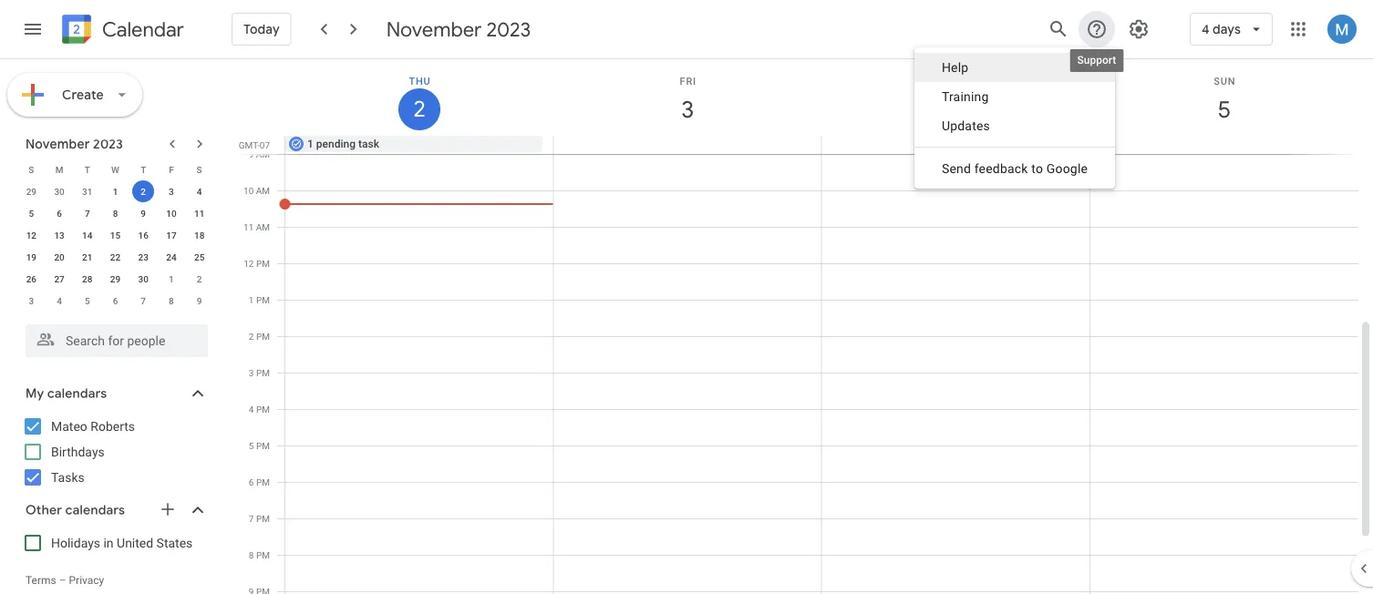 Task type: describe. For each thing, give the bounding box(es) containing it.
google
[[1047, 161, 1088, 176]]

my calendars button
[[4, 379, 226, 409]]

today
[[244, 21, 280, 37]]

11 for 11
[[194, 208, 205, 219]]

pm for 6 pm
[[256, 477, 270, 488]]

1 cell from the left
[[554, 136, 822, 154]]

send
[[942, 161, 971, 176]]

am for 10 am
[[256, 185, 270, 196]]

holidays in united states
[[51, 536, 193, 551]]

pm for 7 pm
[[256, 513, 270, 524]]

help
[[942, 60, 969, 75]]

gmt-07
[[239, 140, 270, 150]]

8 for the "december 8" element
[[169, 296, 174, 306]]

6 pm
[[249, 477, 270, 488]]

0 horizontal spatial 6
[[57, 208, 62, 219]]

4 days
[[1202, 21, 1241, 37]]

terms
[[26, 575, 56, 587]]

11 for 11 am
[[244, 222, 254, 233]]

tasks
[[51, 470, 85, 485]]

my
[[26, 386, 44, 402]]

privacy
[[69, 575, 104, 587]]

send feedback to google
[[942, 161, 1088, 176]]

feedback
[[975, 161, 1028, 176]]

december 5 element
[[76, 290, 98, 312]]

20 element
[[48, 246, 70, 268]]

states
[[157, 536, 193, 551]]

1 vertical spatial november 2023
[[26, 136, 123, 152]]

row containing 26
[[17, 268, 213, 290]]

3 down 26 element at left top
[[29, 296, 34, 306]]

7 pm
[[249, 513, 270, 524]]

pending
[[316, 138, 356, 150]]

calendar heading
[[99, 17, 184, 42]]

birthdays
[[51, 445, 105, 460]]

20
[[54, 252, 65, 263]]

sat
[[947, 75, 967, 87]]

pm for 12 pm
[[256, 258, 270, 269]]

2 s from the left
[[197, 164, 202, 175]]

1 s from the left
[[29, 164, 34, 175]]

0 vertical spatial 2023
[[487, 16, 531, 42]]

my calendars list
[[4, 412, 226, 493]]

f
[[169, 164, 174, 175]]

6 for december 6 element
[[113, 296, 118, 306]]

5 pm
[[249, 441, 270, 451]]

1 for "december 1" element
[[169, 274, 174, 285]]

7 for december 7 element
[[141, 296, 146, 306]]

4 for december 4 element
[[57, 296, 62, 306]]

am for 9 am
[[256, 149, 270, 160]]

pm for 2 pm
[[256, 331, 270, 342]]

row containing 3
[[17, 290, 213, 312]]

28
[[82, 274, 93, 285]]

training menu item
[[915, 82, 1116, 111]]

25
[[194, 252, 205, 263]]

send feedback to google menu item
[[915, 154, 1116, 183]]

other
[[26, 503, 62, 519]]

1 pm
[[249, 295, 270, 306]]

6 for 6 pm
[[249, 477, 254, 488]]

pm for 4 pm
[[256, 404, 270, 415]]

29 for '29' element
[[110, 274, 121, 285]]

17
[[166, 230, 177, 241]]

my calendars
[[26, 386, 107, 402]]

18 element
[[188, 224, 210, 246]]

other calendars button
[[4, 496, 226, 525]]

15
[[110, 230, 121, 241]]

18
[[194, 230, 205, 241]]

1 pending task row
[[277, 136, 1374, 154]]

december 3 element
[[20, 290, 42, 312]]

17 element
[[160, 224, 182, 246]]

december 6 element
[[104, 290, 126, 312]]

12 for 12
[[26, 230, 37, 241]]

4 for 4 days
[[1202, 21, 1210, 37]]

fri
[[680, 75, 697, 87]]

gmt-
[[239, 140, 260, 150]]

0 vertical spatial november 2023
[[386, 16, 531, 42]]

12 for 12 pm
[[244, 258, 254, 269]]

9 for 9 am
[[249, 149, 254, 160]]

27 element
[[48, 268, 70, 290]]

1 t from the left
[[85, 164, 90, 175]]

november 2023 grid
[[17, 159, 213, 312]]

december 8 element
[[160, 290, 182, 312]]

2 t from the left
[[141, 164, 146, 175]]

october 31 element
[[76, 181, 98, 202]]

2 link
[[399, 88, 441, 130]]

5 inside december 5 element
[[85, 296, 90, 306]]

11 element
[[188, 202, 210, 224]]

25 element
[[188, 246, 210, 268]]

0 horizontal spatial 8
[[113, 208, 118, 219]]

in
[[103, 536, 114, 551]]

to
[[1032, 161, 1044, 176]]

1 pending task
[[307, 138, 379, 150]]

december 9 element
[[188, 290, 210, 312]]

holidays
[[51, 536, 100, 551]]

10 am
[[244, 185, 270, 196]]

12 pm
[[244, 258, 270, 269]]

24
[[166, 252, 177, 263]]

22 element
[[104, 246, 126, 268]]

3 inside fri 3
[[680, 94, 693, 124]]

5 down october 29 element
[[29, 208, 34, 219]]

training
[[942, 89, 989, 104]]

3 down 2 pm
[[249, 368, 254, 379]]

4 days button
[[1190, 7, 1273, 51]]

3 up "10" element
[[169, 186, 174, 197]]

10 for 10
[[166, 208, 177, 219]]

5 link
[[1204, 88, 1246, 130]]

07
[[260, 140, 270, 150]]



Task type: locate. For each thing, give the bounding box(es) containing it.
days
[[1213, 21, 1241, 37]]

pm down 7 pm
[[256, 550, 270, 561]]

29 inside '29' element
[[110, 274, 121, 285]]

1 vertical spatial 10
[[166, 208, 177, 219]]

calendars up mateo
[[47, 386, 107, 402]]

1 vertical spatial 29
[[110, 274, 121, 285]]

december 1 element
[[160, 268, 182, 290]]

29 for october 29 element
[[26, 186, 37, 197]]

cell down updates
[[822, 136, 1090, 154]]

1 vertical spatial 2023
[[93, 136, 123, 152]]

5 pm from the top
[[256, 404, 270, 415]]

3 down fri
[[680, 94, 693, 124]]

2 am from the top
[[256, 185, 270, 196]]

cell
[[554, 136, 822, 154], [822, 136, 1090, 154], [1090, 136, 1358, 154]]

0 vertical spatial calendars
[[47, 386, 107, 402]]

december 4 element
[[48, 290, 70, 312]]

menu
[[915, 47, 1116, 189]]

5 inside the sun 5
[[1217, 94, 1230, 124]]

0 vertical spatial 6
[[57, 208, 62, 219]]

24 element
[[160, 246, 182, 268]]

2 pm
[[249, 331, 270, 342]]

cell down 5 link
[[1090, 136, 1358, 154]]

7 row from the top
[[17, 290, 213, 312]]

november up the thu
[[386, 16, 482, 42]]

8 for 8 pm
[[249, 550, 254, 561]]

pm up 1 pm
[[256, 258, 270, 269]]

4 left days
[[1202, 21, 1210, 37]]

0 horizontal spatial 9
[[141, 208, 146, 219]]

1 vertical spatial november
[[26, 136, 90, 152]]

2 vertical spatial 7
[[249, 513, 254, 524]]

fri 3
[[680, 75, 697, 124]]

4 row from the top
[[17, 224, 213, 246]]

1 for 1 pending task
[[307, 138, 314, 150]]

2 inside cell
[[141, 186, 146, 197]]

november 2023 up m
[[26, 136, 123, 152]]

1 horizontal spatial november
[[386, 16, 482, 42]]

0 horizontal spatial november 2023
[[26, 136, 123, 152]]

9 down december 2 element
[[197, 296, 202, 306]]

9 left "07" at left
[[249, 149, 254, 160]]

december 7 element
[[132, 290, 154, 312]]

november 2023
[[386, 16, 531, 42], [26, 136, 123, 152]]

11 down the 10 am
[[244, 222, 254, 233]]

calendar
[[102, 17, 184, 42]]

updates menu item
[[915, 111, 1116, 140]]

7
[[85, 208, 90, 219], [141, 296, 146, 306], [249, 513, 254, 524]]

calendars for other calendars
[[65, 503, 125, 519]]

pm down 1 pm
[[256, 331, 270, 342]]

11 up 18
[[194, 208, 205, 219]]

1 horizontal spatial 30
[[138, 274, 149, 285]]

1 horizontal spatial 6
[[113, 296, 118, 306]]

29 left october 30 element on the left
[[26, 186, 37, 197]]

0 vertical spatial 12
[[26, 230, 37, 241]]

3 pm from the top
[[256, 331, 270, 342]]

4 down 3 pm at the bottom of page
[[249, 404, 254, 415]]

3 row from the top
[[17, 202, 213, 224]]

pm for 1 pm
[[256, 295, 270, 306]]

29 element
[[104, 268, 126, 290]]

mateo
[[51, 419, 87, 434]]

1 horizontal spatial t
[[141, 164, 146, 175]]

3
[[680, 94, 693, 124], [169, 186, 174, 197], [29, 296, 34, 306], [249, 368, 254, 379]]

1 vertical spatial calendars
[[65, 503, 125, 519]]

1 pm from the top
[[256, 258, 270, 269]]

4 down 27 element
[[57, 296, 62, 306]]

2 row from the top
[[17, 181, 213, 202]]

am up the 10 am
[[256, 149, 270, 160]]

23 element
[[132, 246, 154, 268]]

–
[[59, 575, 66, 587]]

9 up 16 element
[[141, 208, 146, 219]]

29 down "22" in the left top of the page
[[110, 274, 121, 285]]

main drawer image
[[22, 18, 44, 40]]

1 for 1 pm
[[249, 295, 254, 306]]

0 horizontal spatial november
[[26, 136, 90, 152]]

2 cell from the left
[[822, 136, 1090, 154]]

0 horizontal spatial 2023
[[93, 136, 123, 152]]

9 am
[[249, 149, 270, 160]]

21
[[82, 252, 93, 263]]

united
[[117, 536, 153, 551]]

sun
[[1214, 75, 1236, 87]]

3 pm
[[249, 368, 270, 379]]

6 down '29' element
[[113, 296, 118, 306]]

4 up 11 element
[[197, 186, 202, 197]]

am up 12 pm
[[256, 222, 270, 233]]

2 horizontal spatial 6
[[249, 477, 254, 488]]

cell down the "3" link at the top of the page
[[554, 136, 822, 154]]

pm
[[256, 258, 270, 269], [256, 295, 270, 306], [256, 331, 270, 342], [256, 368, 270, 379], [256, 404, 270, 415], [256, 441, 270, 451], [256, 477, 270, 488], [256, 513, 270, 524], [256, 550, 270, 561]]

s right f
[[197, 164, 202, 175]]

mateo roberts
[[51, 419, 135, 434]]

28 element
[[76, 268, 98, 290]]

create
[[62, 87, 104, 103]]

0 vertical spatial 29
[[26, 186, 37, 197]]

menu containing help
[[915, 47, 1116, 189]]

11 am
[[244, 222, 270, 233]]

8 up 15 element
[[113, 208, 118, 219]]

1 vertical spatial am
[[256, 185, 270, 196]]

1 inside button
[[307, 138, 314, 150]]

0 vertical spatial am
[[256, 149, 270, 160]]

1 horizontal spatial 9
[[197, 296, 202, 306]]

5 down the sun
[[1217, 94, 1230, 124]]

3 link
[[667, 88, 709, 130]]

9 for december 9 element
[[197, 296, 202, 306]]

thu
[[409, 75, 431, 87]]

december 2 element
[[188, 268, 210, 290]]

1 vertical spatial 6
[[113, 296, 118, 306]]

9 inside grid
[[249, 149, 254, 160]]

1 vertical spatial 12
[[244, 258, 254, 269]]

30 element
[[132, 268, 154, 290]]

t up october 31 element
[[85, 164, 90, 175]]

1 down w
[[113, 186, 118, 197]]

4 for 4 pm
[[249, 404, 254, 415]]

30 down "23" in the left top of the page
[[138, 274, 149, 285]]

8 down "december 1" element
[[169, 296, 174, 306]]

november
[[386, 16, 482, 42], [26, 136, 90, 152]]

grid containing 3
[[233, 59, 1374, 595]]

november up m
[[26, 136, 90, 152]]

0 vertical spatial 9
[[249, 149, 254, 160]]

privacy link
[[69, 575, 104, 587]]

0 vertical spatial november
[[386, 16, 482, 42]]

23
[[138, 252, 149, 263]]

10 inside row group
[[166, 208, 177, 219]]

22
[[110, 252, 121, 263]]

2 vertical spatial am
[[256, 222, 270, 233]]

0 vertical spatial 7
[[85, 208, 90, 219]]

2 for 2 pm
[[249, 331, 254, 342]]

13 element
[[48, 224, 70, 246]]

1 horizontal spatial november 2023
[[386, 16, 531, 42]]

1 vertical spatial 7
[[141, 296, 146, 306]]

support image
[[1086, 18, 1108, 40]]

0 horizontal spatial 29
[[26, 186, 37, 197]]

7 for 7 pm
[[249, 513, 254, 524]]

1 horizontal spatial s
[[197, 164, 202, 175]]

2
[[412, 95, 425, 124], [141, 186, 146, 197], [197, 274, 202, 285], [249, 331, 254, 342]]

row containing 5
[[17, 202, 213, 224]]

4 inside december 4 element
[[57, 296, 62, 306]]

19
[[26, 252, 37, 263]]

add other calendars image
[[159, 501, 177, 519]]

2 inside thu 2
[[412, 95, 425, 124]]

2 for december 2 element
[[197, 274, 202, 285]]

13
[[54, 230, 65, 241]]

t
[[85, 164, 90, 175], [141, 164, 146, 175]]

terms – privacy
[[26, 575, 104, 587]]

12 inside november 2023 grid
[[26, 230, 37, 241]]

1 horizontal spatial 7
[[141, 296, 146, 306]]

pm down 2 pm
[[256, 368, 270, 379]]

5
[[1217, 94, 1230, 124], [29, 208, 34, 219], [85, 296, 90, 306], [249, 441, 254, 451]]

s up october 29 element
[[29, 164, 34, 175]]

11 inside 11 element
[[194, 208, 205, 219]]

1 left the pending
[[307, 138, 314, 150]]

5 up 6 pm
[[249, 441, 254, 451]]

1 vertical spatial 9
[[141, 208, 146, 219]]

am down '9 am'
[[256, 185, 270, 196]]

2 vertical spatial 9
[[197, 296, 202, 306]]

30 down m
[[54, 186, 65, 197]]

1 vertical spatial 30
[[138, 274, 149, 285]]

roberts
[[91, 419, 135, 434]]

8 down 7 pm
[[249, 550, 254, 561]]

1 down 24 element
[[169, 274, 174, 285]]

1 down 12 pm
[[249, 295, 254, 306]]

14
[[82, 230, 93, 241]]

2 cell
[[129, 181, 157, 202]]

october 30 element
[[48, 181, 70, 202]]

pm for 5 pm
[[256, 441, 270, 451]]

0 vertical spatial 8
[[113, 208, 118, 219]]

16
[[138, 230, 149, 241]]

settings menu image
[[1128, 18, 1150, 40]]

2 horizontal spatial 8
[[249, 550, 254, 561]]

w
[[111, 164, 119, 175]]

row containing 29
[[17, 181, 213, 202]]

1 horizontal spatial 12
[[244, 258, 254, 269]]

7 down 30 element on the left top
[[141, 296, 146, 306]]

8 inside grid
[[249, 550, 254, 561]]

3 am from the top
[[256, 222, 270, 233]]

5 down 28 element
[[85, 296, 90, 306]]

10
[[244, 185, 254, 196], [166, 208, 177, 219]]

16 element
[[132, 224, 154, 246]]

pm up 2 pm
[[256, 295, 270, 306]]

1 horizontal spatial 29
[[110, 274, 121, 285]]

help menu item
[[915, 53, 1116, 82]]

1 row from the top
[[17, 159, 213, 181]]

am for 11 am
[[256, 222, 270, 233]]

calendars up in
[[65, 503, 125, 519]]

2 vertical spatial 6
[[249, 477, 254, 488]]

1 vertical spatial 11
[[244, 222, 254, 233]]

5 row from the top
[[17, 246, 213, 268]]

1 horizontal spatial 8
[[169, 296, 174, 306]]

14 element
[[76, 224, 98, 246]]

calendar element
[[58, 11, 184, 51]]

8 pm
[[249, 550, 270, 561]]

support
[[1078, 54, 1117, 67]]

9
[[249, 149, 254, 160], [141, 208, 146, 219], [197, 296, 202, 306]]

0 horizontal spatial 12
[[26, 230, 37, 241]]

6 pm from the top
[[256, 441, 270, 451]]

None search field
[[0, 317, 226, 358]]

october 29 element
[[20, 181, 42, 202]]

t up the 2 cell
[[141, 164, 146, 175]]

row group containing 29
[[17, 181, 213, 312]]

26 element
[[20, 268, 42, 290]]

10 inside grid
[[244, 185, 254, 196]]

s
[[29, 164, 34, 175], [197, 164, 202, 175]]

8 pm from the top
[[256, 513, 270, 524]]

m
[[55, 164, 63, 175]]

11
[[194, 208, 205, 219], [244, 222, 254, 233]]

2 for 2, today element
[[141, 186, 146, 197]]

calendars
[[47, 386, 107, 402], [65, 503, 125, 519]]

2023
[[487, 16, 531, 42], [93, 136, 123, 152]]

7 up the 8 pm
[[249, 513, 254, 524]]

3 cell from the left
[[1090, 136, 1358, 154]]

1 am from the top
[[256, 149, 270, 160]]

0 vertical spatial 30
[[54, 186, 65, 197]]

11 inside grid
[[244, 222, 254, 233]]

4
[[1202, 21, 1210, 37], [197, 186, 202, 197], [57, 296, 62, 306], [249, 404, 254, 415]]

12 down the 11 am
[[244, 258, 254, 269]]

task
[[358, 138, 379, 150]]

2 vertical spatial 8
[[249, 550, 254, 561]]

row containing 19
[[17, 246, 213, 268]]

15 element
[[104, 224, 126, 246]]

2 horizontal spatial 7
[[249, 513, 254, 524]]

row
[[17, 159, 213, 181], [17, 181, 213, 202], [17, 202, 213, 224], [17, 224, 213, 246], [17, 246, 213, 268], [17, 268, 213, 290], [17, 290, 213, 312]]

Search for people text field
[[36, 325, 197, 358]]

19 element
[[20, 246, 42, 268]]

30 for 30 element on the left top
[[138, 274, 149, 285]]

0 vertical spatial 10
[[244, 185, 254, 196]]

7 inside grid
[[249, 513, 254, 524]]

0 horizontal spatial 7
[[85, 208, 90, 219]]

31
[[82, 186, 93, 197]]

1 pending task button
[[285, 136, 543, 152]]

10 up 17
[[166, 208, 177, 219]]

7 pm from the top
[[256, 477, 270, 488]]

2 pm from the top
[[256, 295, 270, 306]]

0 horizontal spatial 30
[[54, 186, 65, 197]]

1 horizontal spatial 10
[[244, 185, 254, 196]]

create button
[[7, 73, 142, 117]]

other calendars
[[26, 503, 125, 519]]

9 pm from the top
[[256, 550, 270, 561]]

1 horizontal spatial 2023
[[487, 16, 531, 42]]

row containing s
[[17, 159, 213, 181]]

6 down 5 pm
[[249, 477, 254, 488]]

8
[[113, 208, 118, 219], [169, 296, 174, 306], [249, 550, 254, 561]]

2, today element
[[132, 181, 154, 202]]

30
[[54, 186, 65, 197], [138, 274, 149, 285]]

6 row from the top
[[17, 268, 213, 290]]

pm down 3 pm at the bottom of page
[[256, 404, 270, 415]]

27
[[54, 274, 65, 285]]

0 horizontal spatial t
[[85, 164, 90, 175]]

12 element
[[20, 224, 42, 246]]

0 horizontal spatial s
[[29, 164, 34, 175]]

0 horizontal spatial 10
[[166, 208, 177, 219]]

pm up 6 pm
[[256, 441, 270, 451]]

calendars for my calendars
[[47, 386, 107, 402]]

10 element
[[160, 202, 182, 224]]

1 vertical spatial 8
[[169, 296, 174, 306]]

4 inside grid
[[249, 404, 254, 415]]

12
[[26, 230, 37, 241], [244, 258, 254, 269]]

grid
[[233, 59, 1374, 595]]

12 up 19 at left
[[26, 230, 37, 241]]

6 down october 30 element on the left
[[57, 208, 62, 219]]

4 pm from the top
[[256, 368, 270, 379]]

0 vertical spatial 11
[[194, 208, 205, 219]]

4 pm
[[249, 404, 270, 415]]

row containing 12
[[17, 224, 213, 246]]

november 2023 up the thu
[[386, 16, 531, 42]]

1
[[307, 138, 314, 150], [113, 186, 118, 197], [169, 274, 174, 285], [249, 295, 254, 306]]

pm down 5 pm
[[256, 477, 270, 488]]

30 for october 30 element on the left
[[54, 186, 65, 197]]

2 horizontal spatial 9
[[249, 149, 254, 160]]

terms link
[[26, 575, 56, 587]]

updates
[[942, 118, 990, 133]]

pm for 8 pm
[[256, 550, 270, 561]]

thu 2
[[409, 75, 431, 124]]

26
[[26, 274, 37, 285]]

29
[[26, 186, 37, 197], [110, 274, 121, 285]]

4 inside 4 days popup button
[[1202, 21, 1210, 37]]

6
[[57, 208, 62, 219], [113, 296, 118, 306], [249, 477, 254, 488]]

21 element
[[76, 246, 98, 268]]

sun 5
[[1214, 75, 1236, 124]]

pm up the 8 pm
[[256, 513, 270, 524]]

1 horizontal spatial 11
[[244, 222, 254, 233]]

10 up the 11 am
[[244, 185, 254, 196]]

0 horizontal spatial 11
[[194, 208, 205, 219]]

10 for 10 am
[[244, 185, 254, 196]]

29 inside october 29 element
[[26, 186, 37, 197]]

today button
[[232, 7, 292, 51]]

pm for 3 pm
[[256, 368, 270, 379]]

7 down october 31 element
[[85, 208, 90, 219]]

row group
[[17, 181, 213, 312]]



Task type: vqa. For each thing, say whether or not it's contained in the screenshot.
11 AM The Am
yes



